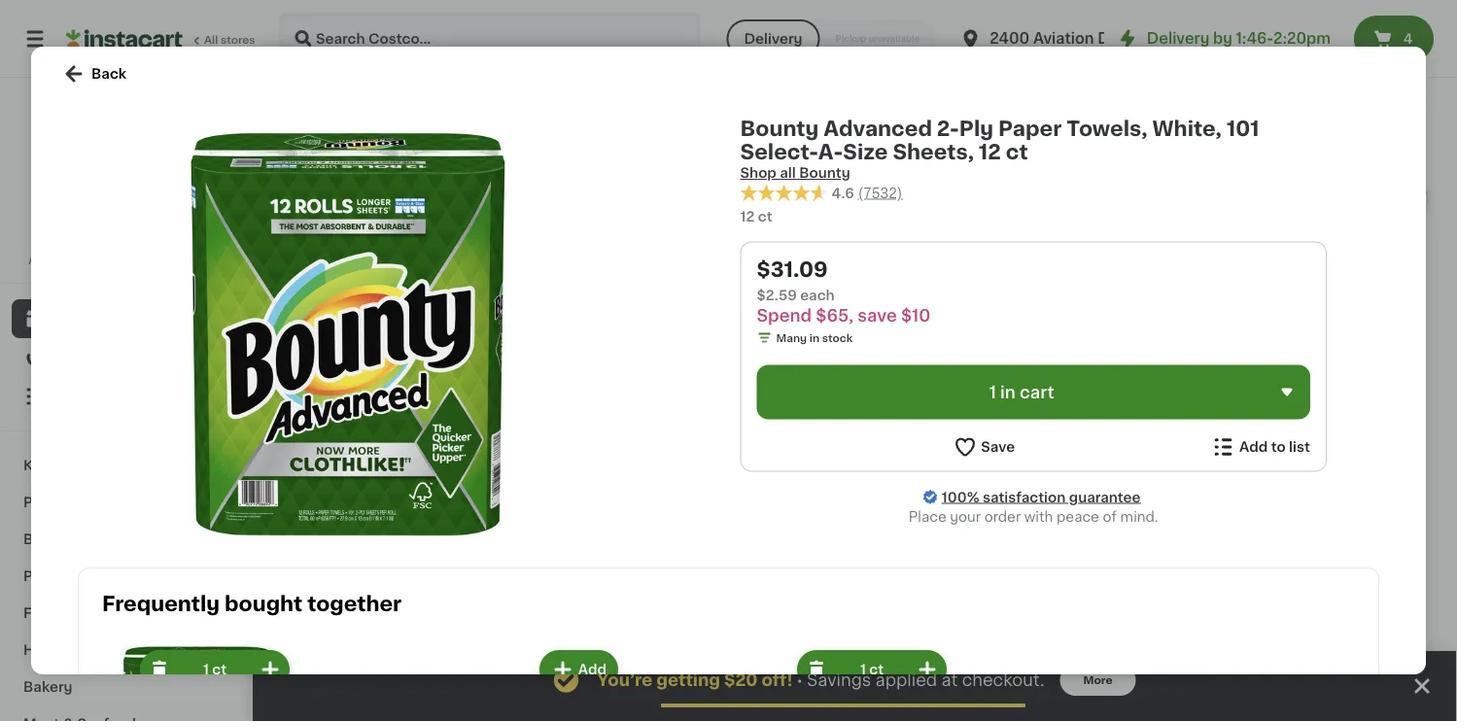 Task type: locate. For each thing, give the bounding box(es) containing it.
2 vertical spatial a-
[[327, 447, 343, 461]]

dish for cascade
[[1012, 466, 1042, 480]]

$65, inside the $31.09 $2.59 each spend $65, save $10
[[816, 307, 853, 324]]

2 horizontal spatial ply
[[959, 118, 994, 139]]

1 vertical spatial size
[[559, 283, 587, 297]]

many up see
[[513, 340, 544, 351]]

household
[[23, 643, 100, 657]]

1 horizontal spatial power
[[1012, 427, 1054, 441]]

101 inside 'bounty advanced 2-ply paper towels, white, 101 select-a-size sheets, 12 ct'
[[421, 427, 442, 441]]

1 down "73"
[[355, 221, 361, 234]]

add button
[[397, 26, 472, 61], [766, 26, 841, 61], [951, 26, 1026, 61], [1135, 26, 1210, 61], [1320, 26, 1395, 61], [732, 210, 807, 245], [385, 507, 461, 542], [957, 507, 1032, 542], [541, 652, 616, 687]]

1 horizontal spatial 100% satisfaction guarantee
[[942, 491, 1141, 504]]

power up (3.63k)
[[900, 427, 943, 441]]

1 horizontal spatial all
[[1231, 443, 1247, 457]]

3 platinum from the left
[[709, 408, 769, 422]]

$ 4 34
[[486, 686, 524, 706]]

1 horizontal spatial soap,
[[1046, 466, 1084, 480]]

fl right '90' at the bottom right of page
[[850, 466, 859, 480]]

ply inside 'bounty advanced 2-ply paper towels, white, 101 select-a-size sheets, 12 ct'
[[417, 408, 438, 422]]

125
[[1088, 466, 1111, 480], [1012, 484, 1030, 495]]

remove kirkland signature purified drinking water, 16.9 fl oz, 40-count image
[[805, 658, 828, 681]]

scent, inside dawn ultra platinum powerwash dish spray, fresh scent, 16 fl oz, 3 ct
[[502, 447, 546, 461]]

100% up costco
[[50, 236, 79, 246]]

advanced inside cascade advanced power liquid dishwasher detergent dish soap, 125 fl oz
[[1076, 408, 1144, 422]]

125 up place your order with peace of mind.
[[1012, 484, 1030, 495]]

100% satisfaction guarantee button
[[30, 229, 218, 249]]

0 horizontal spatial save
[[182, 255, 208, 266]]

increment quantity of bounty advanced 2-ply paper towels, white, 101 select-a-size sheets, 12 ct image for bought
[[259, 658, 282, 681]]

(43)
[[1304, 285, 1325, 296]]

0 horizontal spatial size
[[343, 447, 371, 461]]

item carousel region
[[309, 12, 1428, 405], [292, 431, 1418, 721]]

0 horizontal spatial liquid
[[946, 427, 988, 441]]

16
[[550, 447, 564, 461], [461, 484, 473, 495]]

guarantee up membership on the top of page
[[150, 236, 206, 246]]

$10 left the coke
[[593, 228, 612, 238]]

cascade for dishwasher
[[645, 408, 705, 422]]

1 horizontal spatial save
[[565, 228, 590, 238]]

organic
[[294, 664, 338, 675], [674, 664, 718, 675], [1055, 664, 1099, 675]]

0 horizontal spatial 186
[[309, 282, 328, 292]]

fresh down the powerwash
[[461, 447, 499, 461]]

$14.92 element
[[828, 380, 996, 405]]

ultra up the powerwash
[[503, 408, 536, 422]]

cart
[[1020, 384, 1054, 401]]

10
[[309, 245, 324, 258]]

2 horizontal spatial towels,
[[1066, 118, 1148, 139]]

increment quantity of bounty advanced 2-ply paper towels, white, 101 select-a-size sheets, 12 ct image for saving
[[410, 216, 434, 239]]

in inside field
[[1000, 384, 1016, 401]]

2-
[[937, 118, 959, 139], [619, 245, 633, 258], [403, 408, 417, 422]]

0 horizontal spatial 31
[[289, 382, 311, 403]]

signature
[[84, 459, 152, 472]]

0 vertical spatial ply
[[959, 118, 994, 139]]

coke zero sugar, 12 fl oz, 35-count
[[678, 225, 847, 258]]

select- for bounty advanced 2-ply paper towels, white, 101 select-a-size sheets, 12 ct shop all bounty
[[740, 141, 818, 162]]

all right view at the bottom right of page
[[1231, 443, 1247, 457]]

dish inside dawn ultra platinum advanced power liquid dish soap, fresh scent, 90 fl oz
[[828, 447, 859, 461]]

view
[[1194, 443, 1228, 457]]

more
[[1083, 675, 1113, 686]]

2 horizontal spatial sheets,
[[893, 141, 974, 162]]

186 inside dixie ultra paper plate, 10 1/16", 186 ct
[[366, 245, 390, 258]]

186 ct
[[309, 282, 342, 292]]

101
[[1227, 118, 1259, 139], [638, 264, 658, 278], [421, 427, 442, 441]]

1 vertical spatial save
[[182, 255, 208, 266]]

35 x 12 fl oz many in stock
[[678, 282, 774, 312]]

produce
[[23, 496, 83, 509]]

cascade
[[645, 408, 705, 422], [1012, 408, 1072, 422]]

2- for bounty advanced 2-ply paper towels, white, 101 select-a-size sheets, 12 ct shop all bounty
[[937, 118, 959, 139]]

fl left 3
[[568, 447, 577, 461]]

1 horizontal spatial spend
[[757, 307, 812, 324]]

(610)
[[716, 468, 743, 479]]

to left 'list' on the bottom right
[[1271, 441, 1286, 454]]

white, inside "bounty advanced 2-ply paper towels, white, 101 select-a-size sheets, 12 ct shop all bounty"
[[1152, 118, 1222, 139]]

2 vertical spatial ply
[[417, 408, 438, 422]]

2 horizontal spatial bounty
[[740, 118, 819, 139]]

73
[[349, 200, 362, 211]]

satisfaction inside button
[[82, 236, 147, 246]]

1 vertical spatial soap,
[[1046, 466, 1084, 480]]

stock down the (3.45k)
[[744, 301, 774, 312]]

beverages link
[[12, 521, 236, 558]]

section containing 26
[[292, 0, 1428, 415]]

1 horizontal spatial delivery
[[1147, 32, 1209, 46]]

towels, inside 'bounty advanced 2-ply paper towels, white, 101 select-a-size sheets, 12 ct'
[[321, 427, 371, 441]]

ply inside "bounty advanced 2-ply paper towels, white, 101 select-a-size sheets, 12 ct shop all bounty"
[[959, 118, 994, 139]]

remove bounty advanced 2-ply paper towels, white, 101 select-a-size sheets, 12 ct image
[[517, 32, 540, 55], [148, 658, 171, 681]]

0 vertical spatial 2-
[[937, 118, 959, 139]]

ultra inside dawn ultra platinum advanced power liquid dish soap, fresh scent, 90 fl oz
[[870, 408, 903, 422]]

1 vertical spatial 100%
[[942, 491, 979, 504]]

0 horizontal spatial platinum
[[539, 408, 599, 422]]

in left '$2.59' at the right top of page
[[731, 301, 741, 312]]

many in stock down (43)
[[1251, 320, 1328, 331]]

2 horizontal spatial size
[[843, 141, 888, 162]]

size up (7.53k)
[[343, 447, 371, 461]]

many
[[329, 301, 359, 312], [698, 301, 728, 312], [1251, 320, 1282, 331], [776, 333, 807, 343], [513, 340, 544, 351], [297, 503, 328, 514], [480, 503, 511, 514], [847, 503, 878, 514], [1031, 503, 1062, 514]]

dawn for dawn ultra platinum advanced power liquid dish soap, fresh scent, 90 fl oz
[[828, 408, 867, 422]]

2 horizontal spatial 101
[[1227, 118, 1259, 139]]

0 horizontal spatial spend
[[499, 228, 535, 238]]

fl right "sugar,"
[[815, 225, 824, 239]]

many in stock down 125 fl oz
[[1031, 503, 1108, 514]]

household link
[[12, 632, 236, 669]]

liquid up (2.02k)
[[1058, 427, 1100, 441]]

0 vertical spatial 4
[[1403, 32, 1413, 46]]

1 ct down "73"
[[355, 221, 378, 234]]

view all (40+) button
[[1186, 431, 1309, 470]]

a- for bounty advanced 2-ply paper towels, white, 101 select-a-size sheets, 12 ct shop all bounty
[[818, 141, 843, 162]]

31 for $ 31 09
[[289, 382, 311, 403]]

0 horizontal spatial 12 ct
[[278, 484, 303, 495]]

2 vertical spatial bounty
[[278, 408, 327, 422]]

see eligible items button
[[494, 361, 663, 394]]

delivery inside button
[[744, 32, 802, 46]]

in down 1/16",
[[362, 301, 372, 312]]

0 vertical spatial $10
[[593, 228, 612, 238]]

18 down grape
[[1341, 264, 1356, 278]]

0 horizontal spatial $10
[[593, 228, 612, 238]]

kirkland signature link
[[12, 447, 236, 484]]

dish up '90' at the bottom right of page
[[828, 447, 859, 461]]

2 dawn from the left
[[828, 408, 867, 422]]

1 platinum from the left
[[539, 408, 599, 422]]

12 ct inside 'spend $65, save $10' dialog
[[278, 484, 303, 495]]

$ 15 54
[[867, 199, 913, 220]]

bounty inside 'bounty advanced 2-ply paper towels, white, 101 select-a-size sheets, 12 ct'
[[278, 408, 327, 422]]

2- inside "bounty advanced 2-ply paper towels, white, 101 select-a-size sheets, 12 ct shop all bounty"
[[937, 118, 959, 139]]

1 horizontal spatial towels,
[[537, 264, 587, 278]]

oz, down 4.6
[[827, 225, 847, 239]]

organic up 94
[[674, 664, 718, 675]]

bounty advanced 2-ply paper towels, white, 101 select-a-size sheets, 12 ct
[[278, 408, 443, 480]]

cascade up actionpacs,
[[645, 408, 705, 422]]

0 vertical spatial 16
[[550, 447, 564, 461]]

2 horizontal spatial 11
[[1064, 686, 1082, 706]]

2 cascade from the left
[[1012, 408, 1072, 422]]

towels, inside "bounty advanced 2-ply paper towels, white, 101 select-a-size sheets, 12 ct shop all bounty"
[[1066, 118, 1148, 139]]

dish up 125 fl oz
[[1012, 466, 1042, 480]]

0 horizontal spatial dawn
[[461, 408, 500, 422]]

3
[[603, 447, 612, 461]]

16 down the powerwash
[[461, 484, 473, 495]]

ply for bounty advanced 2-ply paper towels, white, 101 select-a-size sheets, 12 ct
[[417, 408, 438, 422]]

ct inside 'bounty advanced 2-ply paper towels, white, 101 select-a-size sheets, 12 ct'
[[278, 466, 291, 480]]

spend down '$2.59' at the right top of page
[[757, 307, 812, 324]]

31
[[505, 199, 527, 220], [289, 382, 311, 403]]

oz down the powerwash
[[475, 484, 488, 495]]

organic down together
[[294, 664, 338, 675]]

more button
[[1060, 665, 1136, 696]]

2- inside 'bounty advanced 2-ply paper towels, white, 101 select-a-size sheets, 12 ct'
[[403, 408, 417, 422]]

kirkland signature
[[23, 459, 152, 472]]

items
[[601, 370, 640, 384]]

16 left 3
[[550, 447, 564, 461]]

1 vertical spatial all
[[1231, 443, 1247, 457]]

$ inside $ 13 67
[[1015, 383, 1023, 394]]

dawn down $ 12 43
[[461, 408, 500, 422]]

1
[[572, 37, 578, 50], [355, 221, 361, 234], [989, 384, 996, 401], [203, 663, 209, 677], [860, 663, 866, 677]]

1 ct for top remove bounty advanced 2-ply paper towels, white, 101 select-a-size sheets, 12 ct icon
[[572, 37, 596, 50]]

2 vertical spatial 12 ct
[[278, 484, 303, 495]]

None search field
[[278, 12, 701, 66]]

scent, inside dawn ultra platinum advanced power liquid dish soap, fresh scent, 90 fl oz
[[946, 447, 989, 461]]

at
[[941, 672, 958, 689]]

save up 125 fl oz
[[981, 441, 1015, 454]]

1 in cart field
[[757, 365, 1310, 420]]

platinum up spray,
[[539, 408, 599, 422]]

0 horizontal spatial white,
[[375, 427, 418, 441]]

0 vertical spatial dish
[[543, 427, 573, 441]]

1 horizontal spatial 31
[[505, 199, 527, 220]]

1 for remove kirkland signature purified drinking water, 16.9 fl oz, 40-count icon
[[860, 663, 866, 677]]

platinum inside dawn ultra platinum advanced power liquid dish soap, fresh scent, 90 fl oz
[[906, 408, 966, 422]]

satisfaction up 'add costco membership to save'
[[82, 236, 147, 246]]

oz right (2.02k)
[[1126, 466, 1142, 480]]

bounty inside "bounty advanced 2-ply paper towels, white, 101 select-a-size sheets, 12 ct shop all bounty"
[[740, 118, 819, 139]]

liquid down $14.92 element
[[946, 427, 988, 441]]

186
[[366, 245, 390, 258], [309, 282, 328, 292]]

1 cascade from the left
[[645, 408, 705, 422]]

select- inside 'bounty advanced 2-ply paper towels, white, 101 select-a-size sheets, 12 ct'
[[278, 447, 327, 461]]

stock down (43)
[[1297, 320, 1328, 331]]

size inside "bounty advanced 2-ply paper towels, white, 101 select-a-size sheets, 12 ct shop all bounty"
[[843, 141, 888, 162]]

fl
[[815, 225, 824, 239], [718, 282, 725, 292], [568, 447, 577, 461], [850, 466, 859, 480], [1114, 466, 1123, 480], [1033, 484, 1040, 495]]

scent, down actionpacs,
[[645, 466, 688, 480]]

0 vertical spatial oz,
[[827, 225, 847, 239]]

ct inside dawn ultra platinum powerwash dish spray, fresh scent, 16 fl oz, 3 ct
[[461, 466, 475, 480]]

spend right plate,
[[499, 228, 535, 238]]

186 up (873)
[[366, 245, 390, 258]]

advanced for bounty advanced 2-ply paper towels, white, 101 select-a-size sheets, 12 ct
[[331, 408, 399, 422]]

plus
[[772, 408, 801, 422]]

stock down (873)
[[374, 301, 405, 312]]

1 horizontal spatial $ 11 18
[[867, 686, 906, 706]]

oz inside dawn ultra platinum advanced power liquid dish soap, fresh scent, 90 fl oz
[[863, 466, 878, 480]]

1 ct down frequently bought together on the left bottom of page
[[203, 663, 227, 677]]

stock inside 35 x 12 fl oz many in stock
[[744, 301, 774, 312]]

detergent down 'plus'
[[728, 427, 798, 441]]

ultra for 12
[[503, 408, 536, 422]]

scent,
[[502, 447, 546, 461], [946, 447, 989, 461], [645, 466, 688, 480]]

1 vertical spatial spend
[[757, 307, 812, 324]]

you're getting $20 off!
[[597, 672, 793, 689]]

12
[[979, 141, 1001, 162], [740, 210, 755, 223], [797, 225, 811, 239], [704, 282, 715, 292], [645, 283, 659, 297], [494, 320, 505, 331], [472, 382, 494, 403], [429, 447, 443, 461], [278, 484, 289, 495]]

2 horizontal spatial scent,
[[946, 447, 989, 461]]

125 inside cascade advanced power liquid dishwasher detergent dish soap, 125 fl oz
[[1088, 466, 1111, 480]]

spend
[[499, 228, 535, 238], [757, 307, 812, 324]]

1 vertical spatial to
[[1271, 441, 1286, 454]]

2 horizontal spatial 2-
[[937, 118, 959, 139]]

1 vertical spatial satisfaction
[[983, 491, 1066, 504]]

1 horizontal spatial ply
[[633, 245, 654, 258]]

ply inside $ 31 spend $65, save $10 bounty advanced 2-ply paper towels, white, 101 select-a-size sheets, 12 ct
[[633, 245, 654, 258]]

1 vertical spatial 100% satisfaction guarantee
[[942, 491, 1141, 504]]

1 vertical spatial 125
[[1012, 484, 1030, 495]]

advanced inside $ 31 spend $65, save $10 bounty advanced 2-ply paper towels, white, 101 select-a-size sheets, 12 ct
[[547, 245, 615, 258]]

$10.00!
[[394, 131, 457, 147]]

platinum down $28.60 element
[[709, 408, 769, 422]]

many down jelly
[[1251, 320, 1282, 331]]

0 vertical spatial 186
[[366, 245, 390, 258]]

ct inside smucker's uncrustables, peanut butter & grape jelly sandwich, 18 ct (43)
[[1360, 264, 1374, 278]]

frozen
[[23, 607, 71, 620]]

2 horizontal spatial white,
[[1152, 118, 1222, 139]]

platinum inside dawn ultra platinum powerwash dish spray, fresh scent, 16 fl oz, 3 ct
[[539, 408, 599, 422]]

0 horizontal spatial increment quantity of bounty advanced 2-ply paper towels, white, 101 select-a-size sheets, 12 ct image
[[259, 658, 282, 681]]

1 for top remove bounty advanced 2-ply paper towels, white, 101 select-a-size sheets, 12 ct icon
[[572, 37, 578, 50]]

many down 186 ct
[[329, 301, 359, 312]]

satisfaction up place your order with peace of mind.
[[983, 491, 1066, 504]]

0 horizontal spatial 100% satisfaction guarantee
[[50, 236, 206, 246]]

1 horizontal spatial dawn
[[828, 408, 867, 422]]

power down the 13
[[1012, 427, 1054, 441]]

save inside $ 31 spend $65, save $10 bounty advanced 2-ply paper towels, white, 101 select-a-size sheets, 12 ct
[[565, 228, 590, 238]]

1 11 from the left
[[303, 686, 321, 706]]

1 left applied
[[860, 663, 866, 677]]

12 inside "bounty advanced 2-ply paper towels, white, 101 select-a-size sheets, 12 ct shop all bounty"
[[979, 141, 1001, 162]]

1 horizontal spatial 11
[[874, 686, 892, 706]]

in down each
[[810, 333, 819, 343]]

all inside view all (40+) popup button
[[1231, 443, 1247, 457]]

organic right the checkout.
[[1055, 664, 1099, 675]]

1 inside dialog
[[355, 221, 361, 234]]

cascade inside cascade platinum plus dishwasher detergent actionpacs, fresh scent, 81 ct
[[645, 408, 705, 422]]

2 vertical spatial 101
[[421, 427, 442, 441]]

sheets, for bounty advanced 2-ply paper towels, white, 101 select-a-size sheets, 12 ct
[[375, 447, 426, 461]]

1 liquid from the left
[[946, 427, 988, 441]]

cascade down $ 13 67
[[1012, 408, 1072, 422]]

$65,
[[538, 228, 562, 238], [816, 307, 853, 324]]

2 platinum from the left
[[906, 408, 966, 422]]

paper inside "bounty advanced 2-ply paper towels, white, 101 select-a-size sheets, 12 ct shop all bounty"
[[998, 118, 1062, 139]]

1 horizontal spatial 101
[[638, 264, 658, 278]]

0 horizontal spatial ultra
[[347, 225, 379, 239]]

in down fresh fruit
[[330, 503, 340, 514]]

1 vertical spatial $10
[[901, 307, 931, 324]]

0 horizontal spatial detergent
[[728, 427, 798, 441]]

item carousel region containing 26
[[309, 12, 1428, 405]]

fl inside dawn ultra platinum powerwash dish spray, fresh scent, 16 fl oz, 3 ct
[[568, 447, 577, 461]]

select- for bounty advanced 2-ply paper towels, white, 101 select-a-size sheets, 12 ct
[[278, 447, 327, 461]]

in left the 13
[[1000, 384, 1016, 401]]

0 vertical spatial all
[[780, 166, 796, 180]]

0 horizontal spatial select-
[[278, 447, 327, 461]]

2 liquid from the left
[[1058, 427, 1100, 441]]

bounty
[[740, 118, 819, 139], [494, 245, 543, 258], [278, 408, 327, 422]]

100% up your
[[942, 491, 979, 504]]

2 vertical spatial dish
[[1012, 466, 1042, 480]]

31 inside 'spend $65, save $10' dialog
[[289, 382, 311, 403]]

2 $ 11 18 from the left
[[867, 686, 906, 706]]

0 horizontal spatial 4
[[493, 686, 507, 706]]

0 vertical spatial $65,
[[538, 228, 562, 238]]

increment quantity of bounty advanced 2-ply paper towels, white, 101 select-a-size sheets, 12 ct image
[[410, 216, 434, 239], [259, 658, 282, 681]]

scent, up your
[[946, 447, 989, 461]]

1 horizontal spatial organic
[[674, 664, 718, 675]]

1 horizontal spatial oz,
[[827, 225, 847, 239]]

soap, inside cascade advanced power liquid dishwasher detergent dish soap, 125 fl oz
[[1046, 466, 1084, 480]]

dawn inside dawn ultra platinum advanced power liquid dish soap, fresh scent, 90 fl oz
[[828, 408, 867, 422]]

18 left at
[[894, 687, 906, 697]]

dishwasher up actionpacs,
[[645, 427, 724, 441]]

guarantee up of
[[1069, 491, 1141, 504]]

18 inside smucker's uncrustables, peanut butter & grape jelly sandwich, 18 ct (43)
[[1341, 264, 1356, 278]]

31 inside $ 31 spend $65, save $10 bounty advanced 2-ply paper towels, white, 101 select-a-size sheets, 12 ct
[[505, 199, 527, 220]]

oz right x on the top left
[[728, 282, 741, 292]]

fl up of
[[1114, 466, 1123, 480]]

sugar,
[[752, 225, 794, 239]]

paper inside 'bounty advanced 2-ply paper towels, white, 101 select-a-size sheets, 12 ct'
[[278, 427, 317, 441]]

sheets, left 35
[[591, 283, 642, 297]]

select- inside "bounty advanced 2-ply paper towels, white, 101 select-a-size sheets, 12 ct shop all bounty"
[[740, 141, 818, 162]]

powerwash
[[461, 427, 539, 441]]

product group containing dawn ultra platinum advanced power liquid dish soap, fresh scent, 90 fl oz
[[828, 204, 996, 520]]

to right membership on the top of page
[[168, 255, 180, 266]]

0 vertical spatial 100%
[[50, 236, 79, 246]]

power
[[900, 427, 943, 441], [1012, 427, 1054, 441]]

0 vertical spatial 101
[[1227, 118, 1259, 139]]

3 $ 11 18 from the left
[[1057, 686, 1096, 706]]

fl right x on the top left
[[718, 282, 725, 292]]

1 in cart
[[989, 384, 1054, 401]]

1 horizontal spatial 125
[[1088, 466, 1111, 480]]

0 vertical spatial spend
[[499, 228, 535, 238]]

bounty advanced 2-ply paper towels, white, 101 select-a-size sheets, 12 ct image
[[146, 132, 550, 537]]

in inside 35 x 12 fl oz many in stock
[[731, 301, 741, 312]]

0 horizontal spatial organic
[[294, 664, 338, 675]]

1 horizontal spatial remove bounty advanced 2-ply paper towels, white, 101 select-a-size sheets, 12 ct image
[[517, 32, 540, 55]]

section
[[292, 0, 1428, 415]]

12 ct for spend $65, save $10
[[494, 320, 519, 331]]

all right shop
[[780, 166, 796, 180]]

0 vertical spatial bounty
[[740, 118, 819, 139]]

by
[[1213, 32, 1232, 46]]

1 horizontal spatial 186
[[366, 245, 390, 258]]

dish inside cascade advanced power liquid dishwasher detergent dish soap, 125 fl oz
[[1012, 466, 1042, 480]]

treatment tracker modal dialog
[[253, 651, 1457, 721]]

101 for bounty advanced 2-ply paper towels, white, 101 select-a-size sheets, 12 ct shop all bounty
[[1227, 118, 1259, 139]]

1 ct left increment quantity of bounty advanced 2-ply paper towels, white, 101 select-a-size sheets, 12 ct icon
[[572, 37, 596, 50]]

16 oz
[[461, 484, 488, 495]]

dish left spray,
[[543, 427, 573, 441]]

many in stock down (873)
[[329, 301, 405, 312]]

1 organic from the left
[[294, 664, 338, 675]]

0 vertical spatial increment quantity of bounty advanced 2-ply paper towels, white, 101 select-a-size sheets, 12 ct image
[[410, 216, 434, 239]]

0 horizontal spatial bounty
[[278, 408, 327, 422]]

1 vertical spatial remove bounty advanced 2-ply paper towels, white, 101 select-a-size sheets, 12 ct image
[[148, 658, 171, 681]]

dawn inside dawn ultra platinum powerwash dish spray, fresh scent, 16 fl oz, 3 ct
[[461, 408, 500, 422]]

pantry link
[[12, 558, 236, 595]]

•
[[797, 672, 803, 688]]

0 vertical spatial remove bounty advanced 2-ply paper towels, white, 101 select-a-size sheets, 12 ct image
[[517, 32, 540, 55]]

select- up shop
[[740, 141, 818, 162]]

sheets, for bounty advanced 2-ply paper towels, white, 101 select-a-size sheets, 12 ct shop all bounty
[[893, 141, 974, 162]]

product group containing 13
[[1012, 204, 1180, 520]]

a- up bounty
[[818, 141, 843, 162]]

1 vertical spatial dish
[[828, 447, 859, 461]]

1 vertical spatial bounty
[[494, 245, 543, 258]]

1 horizontal spatial detergent
[[1095, 447, 1165, 461]]

1 ct inside 'spend $65, save $10' dialog
[[355, 221, 378, 234]]

1 inside field
[[989, 384, 996, 401]]

12 ct up "sugar,"
[[740, 210, 772, 223]]

0 horizontal spatial towels,
[[321, 427, 371, 441]]

scent, down the powerwash
[[502, 447, 546, 461]]

towels,
[[1066, 118, 1148, 139], [537, 264, 587, 278], [321, 427, 371, 441]]

1 vertical spatial 12 ct
[[494, 320, 519, 331]]

4.6 (7532)
[[832, 186, 902, 200]]

(3.45k)
[[750, 266, 790, 277]]

100% satisfaction guarantee up membership on the top of page
[[50, 236, 206, 246]]

$ 9 94
[[676, 686, 714, 706]]

dr
[[1098, 32, 1116, 46]]

1 power from the left
[[900, 427, 943, 441]]

1 horizontal spatial bounty
[[494, 245, 543, 258]]

1 ct for remove kirkland signature purified drinking water, 16.9 fl oz, 40-count icon
[[860, 663, 884, 677]]

stock down (2.02k)
[[1077, 503, 1108, 514]]

$ 31 09
[[281, 382, 328, 403]]

see
[[516, 370, 543, 384]]

save inside product group
[[892, 289, 926, 303]]

2 power from the left
[[1012, 427, 1054, 441]]

scent, for detergent
[[645, 466, 688, 480]]

dawn
[[461, 408, 500, 422], [828, 408, 867, 422]]

grape
[[1344, 245, 1386, 258]]

2 vertical spatial select-
[[278, 447, 327, 461]]

1 horizontal spatial 2-
[[619, 245, 633, 258]]

$ 11 18
[[295, 686, 335, 706], [867, 686, 906, 706], [1057, 686, 1096, 706]]

1 vertical spatial guarantee
[[1069, 491, 1141, 504]]

1 left the 13
[[989, 384, 996, 401]]

2 organic from the left
[[674, 664, 718, 675]]

12 ct for 31
[[278, 484, 303, 495]]

getting
[[656, 672, 720, 689]]

each
[[800, 288, 835, 302]]

0 horizontal spatial guarantee
[[150, 236, 206, 246]]

a- inside 'bounty advanced 2-ply paper towels, white, 101 select-a-size sheets, 12 ct'
[[327, 447, 343, 461]]

a- inside "bounty advanced 2-ply paper towels, white, 101 select-a-size sheets, 12 ct shop all bounty"
[[818, 141, 843, 162]]

increment quantity of bounce dryer sheets, outdoor fresh, 160 sheets, 2 ct image
[[594, 548, 617, 571]]

1 ct for the bottom remove bounty advanced 2-ply paper towels, white, 101 select-a-size sheets, 12 ct icon
[[203, 663, 227, 677]]

$1.00
[[929, 289, 967, 303]]

2400
[[990, 32, 1030, 46]]

detergent up (2.02k)
[[1095, 447, 1165, 461]]

2 horizontal spatial save
[[858, 307, 897, 324]]

checkout.
[[962, 672, 1044, 689]]

spend inside $ 31 spend $65, save $10 bounty advanced 2-ply paper towels, white, 101 select-a-size sheets, 12 ct
[[499, 228, 535, 238]]

bought
[[225, 593, 303, 614]]

0 vertical spatial select-
[[740, 141, 818, 162]]

cascade inside cascade advanced power liquid dishwasher detergent dish soap, 125 fl oz
[[1012, 408, 1072, 422]]

white, for bounty advanced 2-ply paper towels, white, 101 select-a-size sheets, 12 ct shop all bounty
[[1152, 118, 1222, 139]]

ultra for 26
[[347, 225, 379, 239]]

scent, inside cascade platinum plus dishwasher detergent actionpacs, fresh scent, 81 ct
[[645, 466, 688, 480]]

100% satisfaction guarantee up with
[[942, 491, 1141, 504]]

select- up see
[[494, 283, 543, 297]]

ultra down $14.92 element
[[870, 408, 903, 422]]

1 horizontal spatial to
[[1271, 441, 1286, 454]]

with
[[1024, 510, 1053, 524]]

product group
[[309, 20, 478, 318], [494, 20, 663, 394], [678, 20, 847, 318], [863, 20, 1032, 337], [1047, 20, 1216, 337], [1232, 20, 1401, 337], [278, 204, 445, 520], [645, 204, 812, 520], [828, 204, 996, 520], [1012, 204, 1180, 520], [292, 501, 466, 721], [863, 501, 1037, 721], [1053, 501, 1228, 721], [278, 536, 445, 721], [461, 536, 629, 721], [645, 536, 812, 721], [828, 536, 996, 721], [1012, 536, 1180, 721], [102, 646, 294, 721], [431, 646, 622, 721], [759, 646, 951, 721]]

ultra
[[347, 225, 379, 239], [503, 408, 536, 422], [870, 408, 903, 422]]

fresh up (7.53k)
[[292, 440, 352, 460]]

1 for the bottom remove bounty advanced 2-ply paper towels, white, 101 select-a-size sheets, 12 ct icon
[[203, 663, 209, 677]]

18
[[1341, 264, 1356, 278], [323, 687, 335, 697], [894, 687, 906, 697], [1084, 687, 1096, 697]]

1 ct right remove kirkland signature purified drinking water, 16.9 fl oz, 40-count icon
[[860, 663, 884, 677]]

platinum for power
[[906, 408, 966, 422]]

peanut
[[1232, 245, 1280, 258]]

advanced inside 'bounty advanced 2-ply paper towels, white, 101 select-a-size sheets, 12 ct'
[[331, 408, 399, 422]]

$28.60 element
[[645, 380, 812, 405]]

1 dawn from the left
[[461, 408, 500, 422]]

$2.59
[[757, 288, 797, 302]]

186 down the 10
[[309, 282, 328, 292]]

soap, up (3.63k)
[[862, 447, 901, 461]]

1 horizontal spatial liquid
[[1058, 427, 1100, 441]]

2- for bounty advanced 2-ply paper towels, white, 101 select-a-size sheets, 12 ct
[[403, 408, 417, 422]]

size inside 'bounty advanced 2-ply paper towels, white, 101 select-a-size sheets, 12 ct'
[[343, 447, 371, 461]]

stock down dawn ultra platinum powerwash dish spray, fresh scent, 16 fl oz, 3 ct on the bottom left of page
[[526, 503, 557, 514]]

oz,
[[827, 225, 847, 239], [580, 447, 600, 461]]

1 ct for remove bounty advanced 2-ply paper towels, white, 101 select-a-size sheets, 12 ct image at top
[[355, 221, 378, 234]]

$ inside the $ 7 95
[[1247, 687, 1254, 697]]

soap, up 100% satisfaction guarantee link at the right bottom of the page
[[1046, 466, 1084, 480]]



Task type: vqa. For each thing, say whether or not it's contained in the screenshot.
the $ within the $ 31 09
yes



Task type: describe. For each thing, give the bounding box(es) containing it.
costco logo image
[[81, 101, 167, 187]]

oz inside 35 x 12 fl oz many in stock
[[728, 282, 741, 292]]

1 vertical spatial 16
[[461, 484, 473, 495]]

power inside cascade advanced power liquid dishwasher detergent dish soap, 125 fl oz
[[1012, 427, 1054, 441]]

4 button
[[1354, 16, 1434, 62]]

remove bounce dryer sheets, outdoor fresh, 160 sheets, 2 ct image
[[483, 548, 507, 571]]

dixie ultra paper plate, 10 1/16", 186 ct
[[309, 225, 464, 258]]

kirkland
[[23, 459, 81, 472]]

you're
[[278, 131, 331, 147]]

(7532)
[[858, 186, 902, 200]]

of
[[1103, 510, 1117, 524]]

you're
[[597, 672, 653, 689]]

size for bounty advanced 2-ply paper towels, white, 101 select-a-size sheets, 12 ct
[[343, 447, 371, 461]]

bounty for bounty advanced 2-ply paper towels, white, 101 select-a-size sheets, 12 ct
[[278, 408, 327, 422]]

18 down together
[[323, 687, 335, 697]]

09
[[313, 383, 328, 394]]

detergent inside cascade advanced power liquid dishwasher detergent dish soap, 125 fl oz
[[1095, 447, 1165, 461]]

bounty advanced 2-ply paper towels, white, 101 select-a-size sheets, 12 ct shop all bounty
[[740, 118, 1259, 180]]

towels, for bounty advanced 2-ply paper towels, white, 101 select-a-size sheets, 12 ct shop all bounty
[[1066, 118, 1148, 139]]

actionpacs,
[[645, 447, 726, 461]]

$10 inside the $31.09 $2.59 each spend $65, save $10
[[901, 307, 931, 324]]

platinum for dish
[[539, 408, 599, 422]]

platinum inside cascade platinum plus dishwasher detergent actionpacs, fresh scent, 81 ct
[[709, 408, 769, 422]]

soap, for fresh
[[862, 447, 901, 461]]

product group containing 15
[[863, 20, 1032, 337]]

cascade advanced power liquid dishwasher detergent dish soap, 125 fl oz
[[1012, 408, 1165, 480]]

order
[[984, 510, 1021, 524]]

product group containing 26
[[309, 20, 478, 318]]

list
[[1289, 441, 1310, 454]]

spray,
[[577, 427, 620, 441]]

remove bounty advanced 2-ply paper towels, white, 101 select-a-size sheets, 12 ct image
[[300, 216, 323, 239]]

3 organic from the left
[[1055, 664, 1099, 675]]

jelly
[[1232, 264, 1264, 278]]

$10 inside $ 31 spend $65, save $10 bounty advanced 2-ply paper towels, white, 101 select-a-size sheets, 12 ct
[[593, 228, 612, 238]]

$ inside $ 15 54
[[867, 200, 874, 211]]

100% satisfaction guarantee link
[[942, 488, 1141, 507]]

2 11 from the left
[[874, 686, 892, 706]]

costco
[[53, 255, 93, 266]]

many down 125 fl oz
[[1031, 503, 1062, 514]]

aviation
[[1033, 32, 1094, 46]]

place
[[909, 510, 946, 524]]

many down '$2.59' at the right top of page
[[776, 333, 807, 343]]

67
[[1047, 383, 1061, 394]]

oz, inside dawn ultra platinum powerwash dish spray, fresh scent, 16 fl oz, 3 ct
[[580, 447, 600, 461]]

$ inside $ 9 94
[[676, 687, 683, 697]]

instacart logo image
[[66, 27, 183, 51]]

ct inside cascade platinum plus dishwasher detergent actionpacs, fresh scent, 81 ct
[[710, 466, 724, 480]]

many inside 35 x 12 fl oz many in stock
[[698, 301, 728, 312]]

towels, inside $ 31 spend $65, save $10 bounty advanced 2-ply paper towels, white, 101 select-a-size sheets, 12 ct
[[537, 264, 587, 278]]

$65, inside $ 31 spend $65, save $10 bounty advanced 2-ply paper towels, white, 101 select-a-size sheets, 12 ct
[[538, 228, 562, 238]]

9
[[683, 686, 698, 706]]

100% inside 100% satisfaction guarantee button
[[50, 236, 79, 246]]

in right with
[[1064, 503, 1074, 514]]

15
[[874, 199, 896, 220]]

liquid inside cascade advanced power liquid dishwasher detergent dish soap, 125 fl oz
[[1058, 427, 1100, 441]]

paper inside dixie ultra paper plate, 10 1/16", 186 ct
[[383, 225, 423, 239]]

off!
[[762, 672, 793, 689]]

save button
[[953, 435, 1015, 459]]

$ inside $ 31 spend $65, save $10 bounty advanced 2-ply paper towels, white, 101 select-a-size sheets, 12 ct
[[497, 200, 505, 211]]

34
[[509, 687, 524, 697]]

advanced inside dawn ultra platinum advanced power liquid dish soap, fresh scent, 90 fl oz
[[828, 427, 897, 441]]

94
[[699, 687, 714, 697]]

1 vertical spatial 186
[[309, 282, 328, 292]]

many in stock down (7.53k)
[[297, 503, 374, 514]]

all inside "bounty advanced 2-ply paper towels, white, 101 select-a-size sheets, 12 ct shop all bounty"
[[780, 166, 796, 180]]

a- inside $ 31 spend $65, save $10 bounty advanced 2-ply paper towels, white, 101 select-a-size sheets, 12 ct
[[543, 283, 559, 297]]

add button inside 'spend $65, save $10' dialog
[[732, 210, 807, 245]]

$ inside $ 31 09
[[281, 383, 289, 394]]

2400 aviation dr button
[[959, 12, 1116, 66]]

81
[[692, 466, 707, 480]]

towels, for bounty advanced 2-ply paper towels, white, 101 select-a-size sheets, 12 ct
[[321, 427, 371, 441]]

35-
[[678, 245, 702, 258]]

stores
[[221, 35, 255, 45]]

paper inside $ 31 spend $65, save $10 bounty advanced 2-ply paper towels, white, 101 select-a-size sheets, 12 ct
[[494, 264, 533, 278]]

many left place
[[847, 503, 878, 514]]

0 horizontal spatial to
[[168, 255, 180, 266]]

add inside 'spend $65, save $10' dialog
[[769, 221, 797, 234]]

ct inside "bounty advanced 2-ply paper towels, white, 101 select-a-size sheets, 12 ct shop all bounty"
[[1006, 141, 1028, 162]]

cascade platinum plus dishwasher detergent actionpacs, fresh scent, 81 ct
[[645, 408, 801, 480]]

fresh inside dawn ultra platinum advanced power liquid dish soap, fresh scent, 90 fl oz
[[904, 447, 942, 461]]

together
[[307, 593, 402, 614]]

$19.64 element
[[678, 197, 847, 222]]

dishwasher inside cascade advanced power liquid dishwasher detergent dish soap, 125 fl oz
[[1012, 447, 1091, 461]]

delivery by 1:46-2:20pm link
[[1116, 27, 1331, 51]]

uncrustables,
[[1306, 225, 1400, 239]]

1 vertical spatial 4
[[493, 686, 507, 706]]

add costco membership to save link
[[28, 253, 220, 268]]

count
[[702, 245, 742, 258]]

(40+)
[[1250, 443, 1288, 457]]

fl inside cascade advanced power liquid dishwasher detergent dish soap, 125 fl oz
[[1114, 466, 1123, 480]]

many down 16 oz
[[480, 503, 511, 514]]

select- inside $ 31 spend $65, save $10 bounty advanced 2-ply paper towels, white, 101 select-a-size sheets, 12 ct
[[494, 283, 543, 297]]

scent, for dish
[[502, 447, 546, 461]]

ct inside dixie ultra paper plate, 10 1/16", 186 ct
[[393, 245, 407, 258]]

1 for remove bounty advanced 2-ply paper towels, white, 101 select-a-size sheets, 12 ct image at top
[[355, 221, 361, 234]]

liquid inside dawn ultra platinum advanced power liquid dish soap, fresh scent, 90 fl oz
[[946, 427, 988, 441]]

(3.63k)
[[900, 468, 940, 479]]

16 inside dawn ultra platinum powerwash dish spray, fresh scent, 16 fl oz, 3 ct
[[550, 447, 564, 461]]

dish for dawn
[[828, 447, 859, 461]]

1 horizontal spatial guarantee
[[1069, 491, 1141, 504]]

all stores link
[[66, 12, 257, 66]]

31 for $ 31 spend $65, save $10 bounty advanced 2-ply paper towels, white, 101 select-a-size sheets, 12 ct
[[505, 199, 527, 220]]

bounty for bounty advanced 2-ply paper towels, white, 101 select-a-size sheets, 12 ct shop all bounty
[[740, 118, 819, 139]]

95
[[1269, 687, 1283, 697]]

13
[[1023, 382, 1045, 403]]

detergent inside cascade platinum plus dishwasher detergent actionpacs, fresh scent, 81 ct
[[728, 427, 798, 441]]

12 inside 'bounty advanced 2-ply paper towels, white, 101 select-a-size sheets, 12 ct'
[[429, 447, 443, 461]]

0 horizontal spatial 125
[[1012, 484, 1030, 495]]

bounty inside $ 31 spend $65, save $10 bounty advanced 2-ply paper towels, white, 101 select-a-size sheets, 12 ct
[[494, 245, 543, 258]]

many in stock up eligible
[[513, 340, 590, 351]]

oz inside cascade advanced power liquid dishwasher detergent dish soap, 125 fl oz
[[1126, 466, 1142, 480]]

butter
[[1283, 245, 1326, 258]]

applied
[[875, 672, 937, 689]]

dixie
[[309, 225, 344, 239]]

place your order with peace of mind.
[[909, 510, 1158, 524]]

18 down more
[[1084, 687, 1096, 697]]

bounty
[[799, 166, 850, 180]]

(2.02k)
[[1083, 468, 1123, 479]]

size inside $ 31 spend $65, save $10 bounty advanced 2-ply paper towels, white, 101 select-a-size sheets, 12 ct
[[559, 283, 587, 297]]

100% inside 100% satisfaction guarantee link
[[942, 491, 979, 504]]

save for costco
[[182, 255, 208, 266]]

save for 31
[[565, 228, 590, 238]]

fresh inside cascade platinum plus dishwasher detergent actionpacs, fresh scent, 81 ct
[[729, 447, 767, 461]]

produce link
[[12, 484, 236, 521]]

stock down (7.53k)
[[343, 503, 374, 514]]

54
[[898, 200, 913, 211]]

many down fresh fruit
[[297, 503, 328, 514]]

100% satisfaction guarantee inside button
[[50, 236, 206, 246]]

many in stock down (3.63k)
[[847, 503, 924, 514]]

101 inside $ 31 spend $65, save $10 bounty advanced 2-ply paper towels, white, 101 select-a-size sheets, 12 ct
[[638, 264, 658, 278]]

1/16",
[[328, 245, 362, 258]]

in down dawn ultra platinum powerwash dish spray, fresh scent, 16 fl oz, 3 ct on the bottom left of page
[[514, 503, 524, 514]]

in down sandwich,
[[1285, 320, 1294, 331]]

4.6
[[832, 186, 854, 200]]

sheets, inside $ 31 spend $65, save $10 bounty advanced 2-ply paper towels, white, 101 select-a-size sheets, 12 ct
[[591, 283, 642, 297]]

save $1.00
[[892, 289, 967, 303]]

size for bounty advanced 2-ply paper towels, white, 101 select-a-size sheets, 12 ct shop all bounty
[[843, 141, 888, 162]]

in up eligible
[[546, 340, 556, 351]]

oz, inside coke zero sugar, 12 fl oz, 35-count
[[827, 225, 847, 239]]

101 for bounty advanced 2-ply paper towels, white, 101 select-a-size sheets, 12 ct
[[421, 427, 442, 441]]

$ 7 95
[[1247, 686, 1283, 706]]

dawn ultra platinum powerwash dish spray, fresh scent, 16 fl oz, 3 ct
[[461, 408, 620, 480]]

fresh inside dawn ultra platinum powerwash dish spray, fresh scent, 16 fl oz, 3 ct
[[461, 447, 499, 461]]

add to list
[[1239, 441, 1310, 454]]

spend inside the $31.09 $2.59 each spend $65, save $10
[[757, 307, 812, 324]]

ply for bounty advanced 2-ply paper towels, white, 101 select-a-size sheets, 12 ct shop all bounty
[[959, 118, 994, 139]]

sponsored badge image
[[863, 321, 921, 332]]

2- inside $ 31 spend $65, save $10 bounty advanced 2-ply paper towels, white, 101 select-a-size sheets, 12 ct
[[619, 245, 633, 258]]

1:46-
[[1236, 32, 1273, 46]]

12 inside 35 x 12 fl oz many in stock
[[704, 282, 715, 292]]

service type group
[[727, 19, 935, 58]]

a- for bounty advanced 2-ply paper towels, white, 101 select-a-size sheets, 12 ct
[[327, 447, 343, 461]]

$ inside $ 12 43
[[465, 383, 472, 394]]

soap, for 125
[[1046, 466, 1084, 480]]

to inside button
[[1271, 441, 1286, 454]]

dawn ultra platinum advanced power liquid dish soap, fresh scent, 90 fl oz
[[828, 408, 989, 480]]

power inside dawn ultra platinum advanced power liquid dish soap, fresh scent, 90 fl oz
[[900, 427, 943, 441]]

in left place
[[881, 503, 891, 514]]

fresh fruit
[[292, 440, 407, 460]]

your
[[950, 510, 981, 524]]

guarantee inside button
[[150, 236, 206, 246]]

fl inside coke zero sugar, 12 fl oz, 35-count
[[815, 225, 824, 239]]

stock down (3.63k)
[[893, 503, 924, 514]]

view all (40+)
[[1194, 443, 1288, 457]]

fl inside dawn ultra platinum advanced power liquid dish soap, fresh scent, 90 fl oz
[[850, 466, 859, 480]]

delivery button
[[727, 19, 820, 58]]

$ inside $ 26 73
[[313, 200, 320, 211]]

$31.09 $2.59 each spend $65, save $10
[[757, 260, 931, 324]]

increment quantity of bounty advanced 2-ply paper towels, white, 101 select-a-size sheets, 12 ct image
[[628, 32, 651, 55]]

2400 aviation dr
[[990, 32, 1116, 46]]

mind.
[[1120, 510, 1158, 524]]

item carousel region containing fresh fruit
[[292, 431, 1418, 721]]

advanced for bounty advanced 2-ply paper towels, white, 101 select-a-size sheets, 12 ct shop all bounty
[[824, 118, 932, 139]]

x
[[695, 282, 701, 292]]

4 inside button
[[1403, 32, 1413, 46]]

dawn for dawn ultra platinum powerwash dish spray, fresh scent, 16 fl oz, 3 ct
[[461, 408, 500, 422]]

save inside the $31.09 $2.59 each spend $65, save $10
[[858, 307, 897, 324]]

zero
[[717, 225, 748, 239]]

advanced for cascade advanced power liquid dishwasher detergent dish soap, 125 fl oz
[[1076, 408, 1144, 422]]

stock up eligible
[[559, 340, 590, 351]]

26
[[320, 199, 347, 220]]

many in stock down 16 oz
[[480, 503, 557, 514]]

delivery for delivery by 1:46-2:20pm
[[1147, 32, 1209, 46]]

smucker's uncrustables, peanut butter & grape jelly sandwich, 18 ct (43)
[[1232, 225, 1400, 296]]

dish inside dawn ultra platinum powerwash dish spray, fresh scent, 16 fl oz, 3 ct
[[543, 427, 573, 441]]

many in stock down each
[[776, 333, 853, 343]]

save for save
[[981, 441, 1015, 454]]

12 inside $ 31 spend $65, save $10 bounty advanced 2-ply paper towels, white, 101 select-a-size sheets, 12 ct
[[645, 283, 659, 297]]

fl up with
[[1033, 484, 1040, 495]]

2 horizontal spatial 12 ct
[[740, 210, 772, 223]]

$ inside $ 4 34
[[486, 687, 493, 697]]

ct inside $ 31 spend $65, save $10 bounty advanced 2-ply paper towels, white, 101 select-a-size sheets, 12 ct
[[494, 303, 508, 317]]

3 11 from the left
[[1064, 686, 1082, 706]]

oz up with
[[1043, 484, 1055, 495]]

35
[[678, 282, 692, 292]]

increment quantity of kirkland signature purified drinking water, 16.9 fl oz, 40-count image
[[916, 658, 939, 681]]

spend $65, save $10 dialog
[[262, 47, 1195, 721]]

cascade for liquid
[[1012, 408, 1072, 422]]

delivery for delivery
[[744, 32, 802, 46]]

dishwasher inside cascade platinum plus dishwasher detergent actionpacs, fresh scent, 81 ct
[[645, 427, 724, 441]]

save for save $1.00
[[892, 289, 926, 303]]

1 $ 11 18 from the left
[[295, 686, 335, 706]]

12 inside coke zero sugar, 12 fl oz, 35-count
[[797, 225, 811, 239]]

back button
[[62, 62, 126, 86]]

sandwich,
[[1268, 264, 1338, 278]]

stock down the $31.09 $2.59 each spend $65, save $10 at the right of page
[[822, 333, 853, 343]]

frequently bought together
[[102, 593, 402, 614]]

fl inside 35 x 12 fl oz many in stock
[[718, 282, 725, 292]]

white, for bounty advanced 2-ply paper towels, white, 101 select-a-size sheets, 12 ct
[[375, 427, 418, 441]]

white, inside $ 31 spend $65, save $10 bounty advanced 2-ply paper towels, white, 101 select-a-size sheets, 12 ct
[[591, 264, 634, 278]]

1 horizontal spatial satisfaction
[[983, 491, 1066, 504]]



